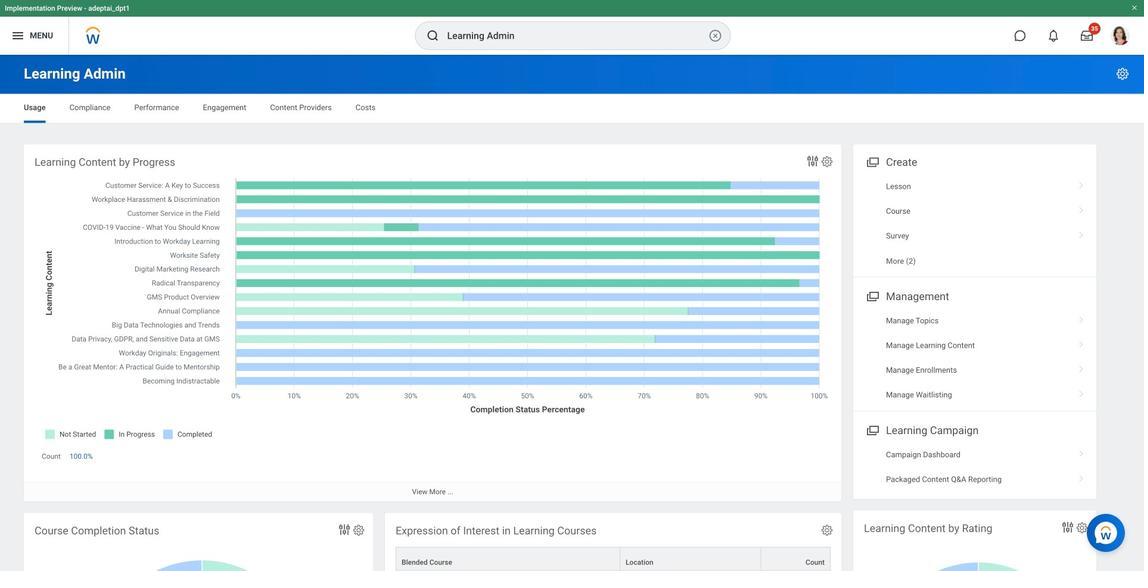 Task type: vqa. For each thing, say whether or not it's contained in the screenshot.
x circle icon
yes



Task type: locate. For each thing, give the bounding box(es) containing it.
x circle image
[[708, 29, 722, 43]]

0 horizontal spatial configure and view chart data image
[[337, 523, 352, 537]]

1 horizontal spatial configure and view chart data image
[[806, 154, 820, 168]]

menu group image
[[864, 153, 880, 170], [864, 422, 880, 438]]

configure and view chart data image inside course completion status element
[[337, 523, 352, 537]]

1 chevron right image from the top
[[1074, 178, 1089, 190]]

configure course completion status image
[[352, 524, 365, 537]]

0 vertical spatial list
[[853, 174, 1096, 274]]

configure learning content by rating image
[[1076, 522, 1089, 535]]

tab list
[[12, 94, 1132, 123]]

chevron right image
[[1074, 203, 1089, 215], [1074, 362, 1089, 374], [1074, 386, 1089, 398], [1074, 471, 1089, 483]]

0 vertical spatial menu group image
[[864, 153, 880, 170]]

3 chevron right image from the top
[[1074, 312, 1089, 324]]

2 menu group image from the top
[[864, 422, 880, 438]]

2 chevron right image from the top
[[1074, 227, 1089, 239]]

2 vertical spatial list
[[853, 443, 1096, 492]]

configure and view chart data image left configure course completion status "image"
[[337, 523, 352, 537]]

row
[[396, 547, 831, 571]]

5 chevron right image from the top
[[1074, 446, 1089, 458]]

2 horizontal spatial configure and view chart data image
[[1061, 520, 1075, 535]]

configure learning content by progress image
[[821, 155, 834, 168]]

3 list from the top
[[853, 443, 1096, 492]]

configure and view chart data image left the configure learning content by rating icon
[[1061, 520, 1075, 535]]

3 chevron right image from the top
[[1074, 386, 1089, 398]]

1 list from the top
[[853, 174, 1096, 274]]

configure and view chart data image inside learning content by rating element
[[1061, 520, 1075, 535]]

notifications large image
[[1048, 30, 1059, 42]]

4 chevron right image from the top
[[1074, 337, 1089, 349]]

configure and view chart data image inside learning content by progress element
[[806, 154, 820, 168]]

main content
[[0, 55, 1144, 571]]

chevron right image for 1st menu group image from the bottom of the page
[[1074, 446, 1089, 458]]

configure and view chart data image
[[806, 154, 820, 168], [1061, 520, 1075, 535], [337, 523, 352, 537]]

learning content by rating element
[[853, 511, 1096, 571]]

justify image
[[11, 29, 25, 43]]

1 vertical spatial list
[[853, 309, 1096, 408]]

configure and view chart data image left configure learning content by progress icon
[[806, 154, 820, 168]]

1 chevron right image from the top
[[1074, 203, 1089, 215]]

1 vertical spatial menu group image
[[864, 422, 880, 438]]

list for 1st menu group image from the bottom of the page
[[853, 443, 1096, 492]]

list
[[853, 174, 1096, 274], [853, 309, 1096, 408], [853, 443, 1096, 492]]

chevron right image for menu group icon on the right bottom of the page
[[1074, 312, 1089, 324]]

2 list from the top
[[853, 309, 1096, 408]]

banner
[[0, 0, 1144, 55]]

chevron right image
[[1074, 178, 1089, 190], [1074, 227, 1089, 239], [1074, 312, 1089, 324], [1074, 337, 1089, 349], [1074, 446, 1089, 458]]



Task type: describe. For each thing, give the bounding box(es) containing it.
configure and view chart data image for configure learning content by progress icon
[[806, 154, 820, 168]]

configure and view chart data image for configure course completion status "image"
[[337, 523, 352, 537]]

configure expression of interest in learning courses image
[[821, 524, 834, 537]]

list for menu group icon on the right bottom of the page
[[853, 309, 1096, 408]]

configure this page image
[[1115, 67, 1130, 81]]

expression of interest in learning courses element
[[385, 513, 841, 571]]

configure and view chart data image for the configure learning content by rating icon
[[1061, 520, 1075, 535]]

search image
[[426, 29, 440, 43]]

menu group image
[[864, 288, 880, 304]]

2 chevron right image from the top
[[1074, 362, 1089, 374]]

chevron right image for 1st menu group image from the top of the page
[[1074, 178, 1089, 190]]

Search Workday  search field
[[447, 23, 706, 49]]

list for 1st menu group image from the top of the page
[[853, 174, 1096, 274]]

course completion status element
[[24, 513, 373, 571]]

learning content by progress element
[[24, 144, 841, 502]]

profile logan mcneil image
[[1111, 26, 1130, 48]]

1 menu group image from the top
[[864, 153, 880, 170]]

row inside expression of interest in learning courses element
[[396, 547, 831, 571]]

inbox large image
[[1081, 30, 1093, 42]]

4 chevron right image from the top
[[1074, 471, 1089, 483]]

close environment banner image
[[1131, 4, 1138, 11]]



